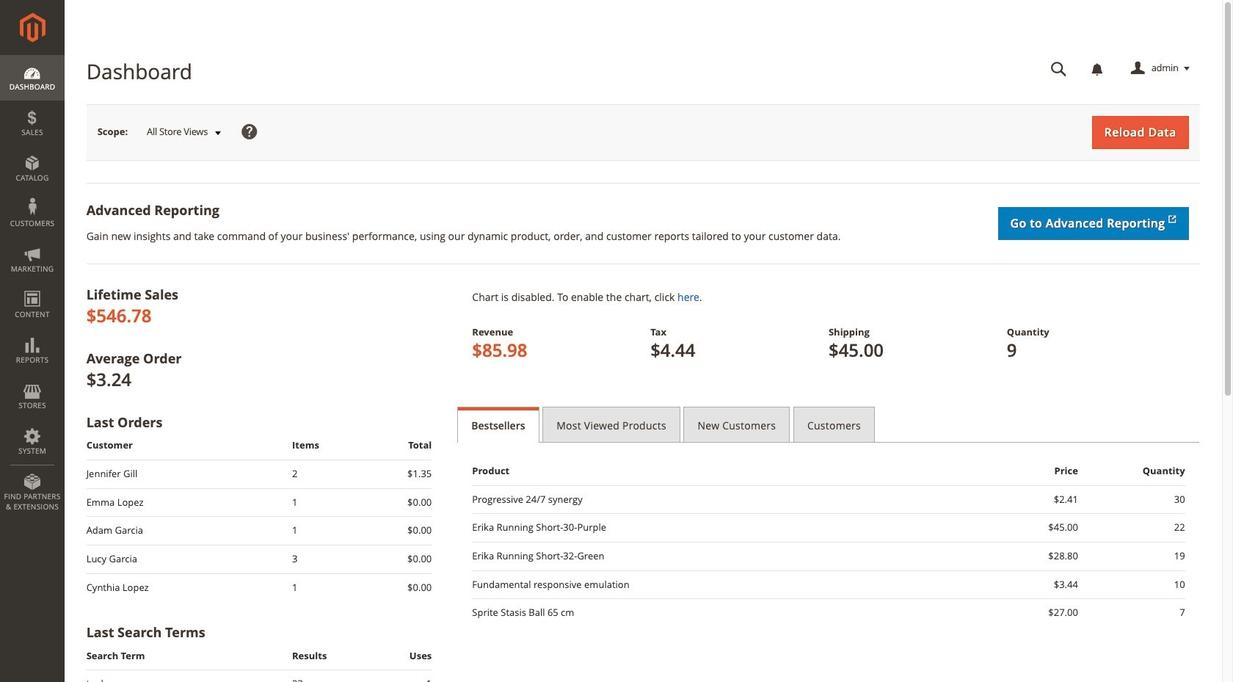 Task type: locate. For each thing, give the bounding box(es) containing it.
None text field
[[1041, 56, 1078, 82]]

tab list
[[458, 407, 1201, 443]]

menu bar
[[0, 55, 65, 519]]



Task type: describe. For each thing, give the bounding box(es) containing it.
magento admin panel image
[[19, 12, 45, 43]]



